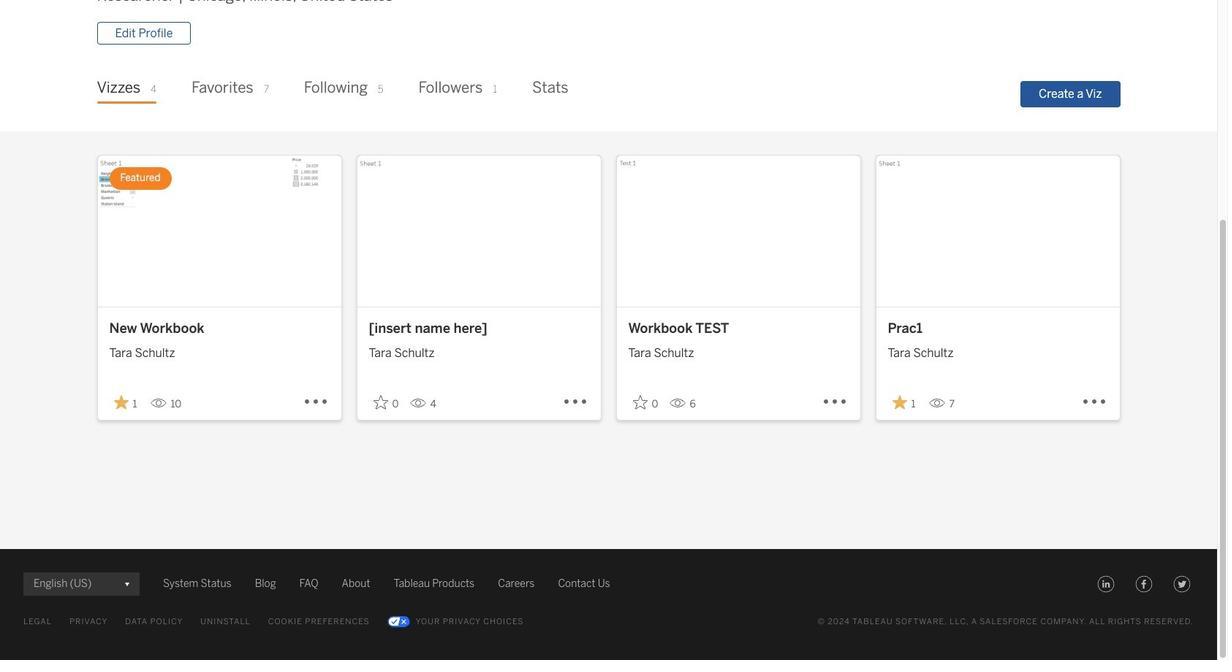 Task type: vqa. For each thing, say whether or not it's contained in the screenshot.
Remove Favorite 'image'
yes



Task type: locate. For each thing, give the bounding box(es) containing it.
1 horizontal spatial remove favorite button
[[888, 391, 923, 415]]

selected language element
[[34, 573, 129, 597]]

remove favorite image
[[114, 396, 128, 410], [892, 396, 907, 410]]

1 horizontal spatial add favorite button
[[628, 391, 663, 415]]

0 horizontal spatial remove favorite image
[[114, 396, 128, 410]]

remove favorite button for more actions icon
[[109, 391, 144, 415]]

1 workbook thumbnail image from the left
[[98, 156, 341, 307]]

2 remove favorite image from the left
[[892, 396, 907, 410]]

1 horizontal spatial more actions image
[[1082, 389, 1108, 416]]

more actions image
[[563, 389, 589, 416], [1082, 389, 1108, 416]]

remove favorite image for remove favorite button for first more actions image from right
[[892, 396, 907, 410]]

0 horizontal spatial more actions image
[[563, 389, 589, 416]]

add favorite image
[[373, 396, 388, 410]]

0 horizontal spatial remove favorite button
[[109, 391, 144, 415]]

Add Favorite button
[[369, 391, 404, 415], [628, 391, 663, 415]]

remove favorite image for more actions icon remove favorite button
[[114, 396, 128, 410]]

1 remove favorite image from the left
[[114, 396, 128, 410]]

0 horizontal spatial add favorite button
[[369, 391, 404, 415]]

Remove Favorite button
[[109, 391, 144, 415], [888, 391, 923, 415]]

1 remove favorite button from the left
[[109, 391, 144, 415]]

workbook thumbnail image
[[98, 156, 341, 307], [357, 156, 601, 307], [617, 156, 860, 307], [876, 156, 1120, 307]]

2 remove favorite button from the left
[[888, 391, 923, 415]]

1 horizontal spatial remove favorite image
[[892, 396, 907, 410]]

remove favorite button for first more actions image from right
[[888, 391, 923, 415]]



Task type: describe. For each thing, give the bounding box(es) containing it.
2 add favorite button from the left
[[628, 391, 663, 415]]

1 more actions image from the left
[[563, 389, 589, 416]]

4 workbook thumbnail image from the left
[[876, 156, 1120, 307]]

add favorite image
[[633, 396, 647, 410]]

1 add favorite button from the left
[[369, 391, 404, 415]]

2 more actions image from the left
[[1082, 389, 1108, 416]]

featured element
[[109, 168, 172, 190]]

more actions image
[[303, 389, 329, 416]]

2 workbook thumbnail image from the left
[[357, 156, 601, 307]]

3 workbook thumbnail image from the left
[[617, 156, 860, 307]]



